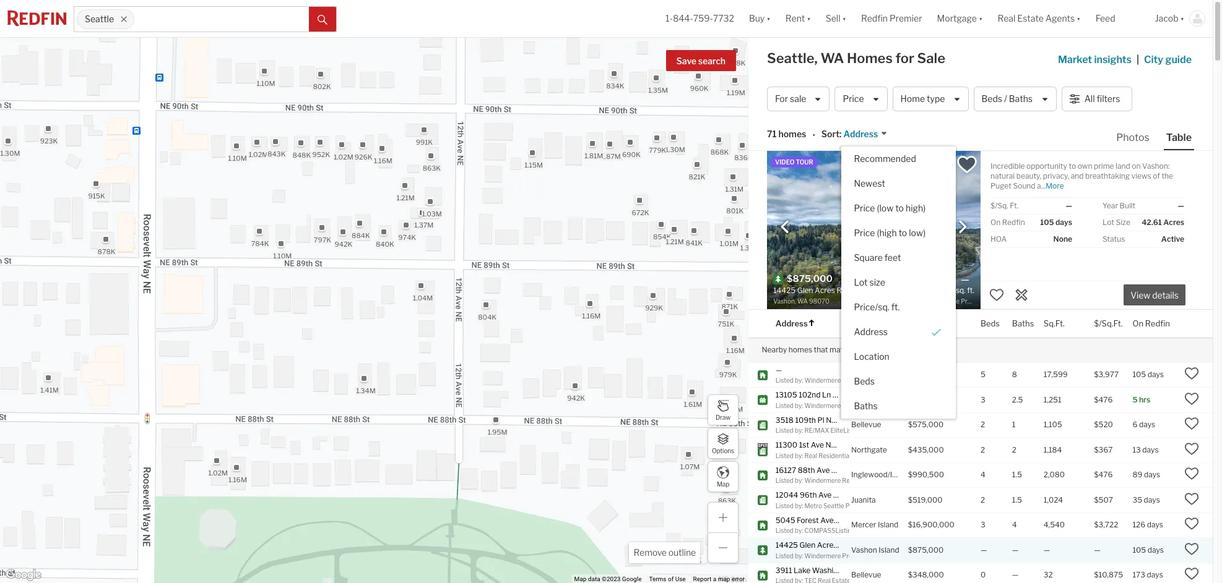 Task type: vqa. For each thing, say whether or not it's contained in the screenshot.
natural
yes



Task type: locate. For each thing, give the bounding box(es) containing it.
baths down x-out this home image
[[1012, 319, 1034, 328]]

ne down the residential
[[832, 466, 842, 475]]

of inside incredible opportunity to own prime land on vashon: natural beauty, privacy, and breathtaking views of the puget sound a...
[[1153, 172, 1160, 181]]

4 listed from the top
[[776, 452, 794, 460]]

listed down '12044'
[[776, 502, 794, 510]]

1 horizontal spatial 942k
[[567, 394, 585, 403]]

buy ▾
[[749, 13, 771, 24]]

▾ for jacob ▾
[[1181, 13, 1185, 24]]

homes for 71
[[779, 129, 806, 140]]

windermere up the "ln"
[[805, 377, 841, 385]]

ne left #1
[[833, 391, 843, 400]]

agent: left bob
[[856, 528, 876, 535]]

bellevue down "professional"
[[851, 571, 882, 580]]

address button up nearby
[[776, 310, 815, 338]]

square
[[854, 252, 883, 263]]

island down bob
[[879, 546, 899, 555]]

photos button
[[1114, 131, 1164, 149]]

on down view at the right
[[1133, 319, 1144, 328]]

listed down 13105
[[776, 402, 794, 410]]

0 vertical spatial 868k
[[727, 59, 745, 67]]

ne left #221 at right bottom
[[833, 491, 844, 500]]

0 vertical spatial of
[[1153, 172, 1160, 181]]

redfin inside "button"
[[1145, 319, 1170, 328]]

5045
[[776, 516, 795, 525]]

juanita for 12044 96th ave ne #221
[[851, 496, 876, 505]]

1 juanita from the top
[[851, 396, 876, 405]]

on up hoa on the right
[[991, 218, 1001, 227]]

6 listed from the top
[[776, 502, 794, 510]]

search
[[698, 56, 726, 66]]

1 vertical spatial bellevue
[[851, 571, 882, 580]]

0 vertical spatial listing
[[843, 427, 863, 435]]

ave for 88th
[[817, 466, 830, 475]]

agent: inside 3518 109th pl ne #331 listed by: re/max elite listing agent: jesse maddox
[[864, 427, 883, 435]]

3 favorite this home image from the top
[[1185, 567, 1199, 582]]

table
[[1166, 132, 1192, 144]]

by: up 102nd
[[795, 377, 803, 385]]

▾ right sell
[[842, 13, 846, 24]]

0 vertical spatial estate
[[1018, 13, 1044, 24]]

ne for 96th
[[833, 491, 844, 500]]

listed down 16127
[[776, 477, 794, 485]]

2 juanita from the top
[[851, 496, 876, 505]]

▾ for sell ▾
[[842, 13, 846, 24]]

acres up active
[[1164, 218, 1185, 227]]

price left (high
[[854, 228, 875, 238]]

#1
[[845, 391, 853, 400]]

2 right $435,000
[[981, 446, 985, 455]]

— inside — listed by: windermere real estate/east
[[776, 366, 782, 375]]

year
[[1103, 201, 1118, 211]]

1 vertical spatial 5
[[1133, 396, 1138, 405]]

2 1.5 from the top
[[1012, 496, 1022, 505]]

1 vertical spatial 4
[[1012, 521, 1017, 530]]

▾ right mortgage
[[979, 13, 983, 24]]

map
[[718, 577, 730, 583]]

▾ for buy ▾
[[767, 13, 771, 24]]

1.87m
[[601, 152, 621, 161]]

price left (low
[[854, 203, 875, 213]]

0 vertical spatial acres
[[1164, 218, 1185, 227]]

1 horizontal spatial lot
[[1103, 218, 1115, 227]]

1.30m
[[665, 145, 685, 154], [0, 149, 20, 158]]

juanita up #331
[[851, 396, 876, 405]]

by: down 1st
[[795, 452, 803, 460]]

homes inside '71 homes •'
[[779, 129, 806, 140]]

7 by: from the top
[[795, 528, 803, 535]]

4,540
[[1044, 521, 1065, 530]]

0 vertical spatial juanita
[[851, 396, 876, 405]]

baths button up jesse
[[842, 394, 956, 419]]

1 horizontal spatial of
[[1153, 172, 1160, 181]]

ave up compass
[[821, 516, 834, 525]]

agent: left jesse
[[864, 427, 883, 435]]

7 listed from the top
[[776, 528, 794, 535]]

2 ▾ from the left
[[807, 13, 811, 24]]

1 vertical spatial beds button
[[842, 369, 956, 394]]

1 horizontal spatial 1.02m
[[248, 151, 268, 159]]

by: inside — listed by: windermere real estate/east
[[795, 377, 803, 385]]

ne inside the 13105 102nd ln ne #1 listed by: windermere real estate/east
[[833, 391, 843, 400]]

real inside — listed by: windermere real estate/east
[[842, 377, 855, 385]]

▾ right agents
[[1077, 13, 1081, 24]]

of down vashon:
[[1153, 172, 1160, 181]]

1.21m for 1.21m 1.37m
[[396, 194, 414, 202]]

real inside 16127 88th ave ne listed by: windermere real estate js
[[842, 477, 855, 485]]

1 vertical spatial 942k
[[567, 394, 585, 403]]

$476 for 89 days
[[1094, 471, 1113, 480]]

/
[[1004, 94, 1007, 104]]

2 3 from the top
[[981, 521, 986, 530]]

7732
[[713, 13, 734, 24]]

ave inside the 12044 96th ave ne #221 listed by: metro seattle properties
[[819, 491, 832, 500]]

1.15m
[[524, 161, 543, 170]]

homes right 71
[[779, 129, 806, 140]]

by: down forest
[[795, 528, 803, 535]]

0 horizontal spatial 1.21m
[[396, 194, 414, 202]]

ne inside 11300 1st ave ne #212 listed by: real residential northgate
[[826, 441, 836, 450]]

2 vertical spatial baths
[[854, 401, 878, 412]]

0 vertical spatial beds button
[[981, 310, 1000, 338]]

windermere up 12044 96th ave ne #221 link
[[805, 477, 841, 485]]

lot size
[[854, 277, 885, 288]]

favorite this home image for $3,977
[[1185, 367, 1199, 382]]

1.5 for 1,024
[[1012, 496, 1022, 505]]

view details link
[[1124, 284, 1186, 306]]

by: down 88th
[[795, 477, 803, 485]]

5 left the hrs
[[1133, 396, 1138, 405]]

heading
[[773, 273, 874, 307]]

homes for nearby
[[789, 345, 812, 355]]

1.5 left 1,024
[[1012, 496, 1022, 505]]

to inside incredible opportunity to own prime land on vashon: natural beauty, privacy, and breathtaking views of the puget sound a...
[[1069, 162, 1076, 171]]

863k down 831k
[[718, 497, 736, 506]]

homes left that on the bottom right of page
[[789, 345, 812, 355]]

0 horizontal spatial map
[[574, 577, 587, 583]]

8 listed from the top
[[776, 553, 794, 560]]

rent ▾
[[786, 13, 811, 24]]

favorite this home image right 173 days
[[1185, 567, 1199, 582]]

0 vertical spatial baths button
[[1012, 310, 1034, 338]]

1 vertical spatial listing
[[836, 528, 855, 535]]

0 horizontal spatial acres
[[817, 541, 838, 550]]

location inside button
[[854, 351, 890, 362]]

1
[[1012, 421, 1016, 430]]

3 up the 0
[[981, 521, 986, 530]]

71 homes •
[[767, 129, 815, 140]]

windermere down the "ln"
[[805, 402, 841, 410]]

glen
[[800, 541, 816, 550]]

location right match on the bottom
[[854, 351, 890, 362]]

days for $367
[[1143, 446, 1159, 455]]

5 listed from the top
[[776, 477, 794, 485]]

ne right pl
[[826, 416, 836, 425]]

1.21m up 1.37m
[[396, 194, 414, 202]]

price (low to high) button
[[842, 196, 956, 221]]

1 vertical spatial agent:
[[856, 528, 876, 535]]

favorite this home image for $476
[[1185, 467, 1199, 482]]

that
[[814, 345, 828, 355]]

2 vertical spatial 105
[[1133, 546, 1146, 555]]

4 ▾ from the left
[[979, 13, 983, 24]]

1.5 left the 2,080
[[1012, 471, 1022, 480]]

1 horizontal spatial 4
[[1012, 521, 1017, 530]]

4 left 4,540
[[1012, 521, 1017, 530]]

by: inside 16127 88th ave ne listed by: windermere real estate js
[[795, 477, 803, 485]]

105 for —
[[1133, 546, 1146, 555]]

0 vertical spatial on redfin
[[991, 218, 1025, 227]]

1,184
[[1044, 446, 1062, 455]]

estate inside 16127 88th ave ne listed by: windermere real estate js
[[856, 477, 875, 485]]

favorite this home image for 5 hrs
[[1185, 392, 1199, 407]]

favorite this home image
[[1185, 392, 1199, 407], [1185, 492, 1199, 507], [1185, 567, 1199, 582]]

of
[[1153, 172, 1160, 181], [668, 577, 674, 583]]

by: inside the 12044 96th ave ne #221 listed by: metro seattle properties
[[795, 502, 803, 510]]

0 vertical spatial island
[[878, 521, 899, 530]]

3 for 4
[[981, 521, 986, 530]]

lot for lot size
[[854, 277, 868, 288]]

address for address "button" above criteria
[[854, 327, 888, 337]]

to up and
[[1069, 162, 1076, 171]]

$520
[[1094, 421, 1113, 430]]

year built
[[1103, 201, 1136, 211]]

hrs
[[1139, 396, 1151, 405]]

2 favorite this home image from the top
[[1185, 492, 1199, 507]]

for sale
[[775, 94, 806, 104]]

2 down 1
[[1012, 446, 1017, 455]]

1 horizontal spatial baths button
[[1012, 310, 1034, 338]]

1 horizontal spatial 1.21m
[[666, 238, 684, 246]]

all filters button
[[1062, 87, 1133, 111]]

0 vertical spatial favorite this home image
[[1185, 392, 1199, 407]]

2 vertical spatial to
[[899, 228, 907, 238]]

compass
[[805, 528, 836, 535]]

favorite this home image for $367
[[1185, 442, 1199, 457]]

105 days up none
[[1040, 218, 1072, 227]]

— sq. ft.
[[956, 274, 975, 295]]

favorite this home image for 35 days
[[1185, 492, 1199, 507]]

juanita for 13105 102nd ln ne #1
[[851, 396, 876, 405]]

listing down #331
[[843, 427, 863, 435]]

0 vertical spatial on
[[991, 218, 1001, 227]]

seattle
[[85, 14, 114, 24], [824, 502, 844, 510]]

favorite button image
[[957, 154, 978, 175]]

map down options
[[717, 481, 730, 488]]

map region
[[0, 0, 775, 584]]

0 vertical spatial map
[[717, 481, 730, 488]]

prime
[[1094, 162, 1114, 171]]

price down seattle, wa homes for sale
[[843, 94, 864, 104]]

105 days up the hrs
[[1133, 371, 1164, 380]]

0 horizontal spatial 5
[[981, 371, 986, 380]]

by: inside 3518 109th pl ne #331 listed by: re/max elite listing agent: jesse maddox
[[795, 427, 803, 435]]

favorite this home image for 173 days
[[1185, 567, 1199, 582]]

redfin down the $/sq. ft.
[[1002, 218, 1025, 227]]

listed down 11300
[[776, 452, 794, 460]]

5
[[981, 371, 986, 380], [1133, 396, 1138, 405]]

1 vertical spatial on redfin
[[1133, 319, 1170, 328]]

1.21m inside 1.21m 1.37m
[[396, 194, 414, 202]]

1 vertical spatial lot
[[854, 277, 868, 288]]

hoa
[[991, 235, 1007, 244]]

4 windermere from the top
[[805, 553, 841, 560]]

lot inside button
[[854, 277, 868, 288]]

by: down "109th"
[[795, 427, 803, 435]]

real down 11300 1st ave ne #212 link
[[805, 452, 817, 460]]

0 vertical spatial 863k
[[422, 164, 441, 173]]

location button up your
[[851, 310, 884, 338]]

ft. right sq.
[[967, 286, 975, 295]]

2 by: from the top
[[795, 402, 803, 410]]

None search field
[[134, 7, 309, 32]]

1 3 from the top
[[981, 396, 986, 405]]

2 listed from the top
[[776, 402, 794, 410]]

on redfin down the $/sq. ft.
[[991, 218, 1025, 227]]

1 vertical spatial 105
[[1133, 371, 1146, 380]]

844-
[[673, 13, 693, 24]]

1 windermere from the top
[[805, 377, 841, 385]]

11300
[[776, 441, 798, 450]]

3 listed from the top
[[776, 427, 794, 435]]

1.17m
[[725, 406, 743, 415]]

$367
[[1094, 446, 1113, 455]]

to right (low
[[896, 203, 904, 213]]

0 horizontal spatial baths button
[[842, 394, 956, 419]]

size
[[1116, 218, 1131, 227]]

ft. inside — sq. ft.
[[967, 286, 975, 295]]

1 vertical spatial 3
[[981, 521, 986, 530]]

on redfin down view details
[[1133, 319, 1170, 328]]

2 right $519,000
[[981, 496, 985, 505]]

favorite this home image
[[990, 288, 1004, 303], [1185, 367, 1199, 382], [1185, 417, 1199, 432], [1185, 442, 1199, 457], [1185, 467, 1199, 482], [1185, 517, 1199, 532], [1185, 542, 1199, 557]]

105 days down 126 days
[[1133, 546, 1164, 555]]

1 1.5 from the top
[[1012, 471, 1022, 480]]

0 vertical spatial 1.10m
[[256, 79, 275, 88]]

5 left 8
[[981, 371, 986, 380]]

elite
[[831, 427, 843, 435]]

redfin down view details
[[1145, 319, 1170, 328]]

by: inside 5045 forest ave se listed by: compass listing agent: bob bennion
[[795, 528, 803, 535]]

1.28m
[[671, 62, 690, 71]]

1 vertical spatial estate/east
[[856, 402, 890, 410]]

ne for 88th
[[832, 466, 842, 475]]

homes
[[847, 50, 893, 66]]

2 vertical spatial 105 days
[[1133, 546, 1164, 555]]

1 vertical spatial favorite this home image
[[1185, 492, 1199, 507]]

1 vertical spatial map
[[574, 577, 587, 583]]

1 listed from the top
[[776, 377, 794, 385]]

days for $507
[[1144, 496, 1160, 505]]

of left the use
[[668, 577, 674, 583]]

0 vertical spatial $476
[[1094, 396, 1113, 405]]

estate/east down criteria
[[856, 377, 890, 385]]

1 $476 from the top
[[1094, 396, 1113, 405]]

4 by: from the top
[[795, 452, 803, 460]]

863k down 991k
[[422, 164, 441, 173]]

puget
[[991, 181, 1012, 191]]

1.19m
[[727, 88, 745, 97]]

seattle inside the 12044 96th ave ne #221 listed by: metro seattle properties
[[824, 502, 844, 510]]

1 by: from the top
[[795, 377, 803, 385]]

days up the hrs
[[1148, 371, 1164, 380]]

1 horizontal spatial beds button
[[981, 310, 1000, 338]]

real inside dropdown button
[[998, 13, 1016, 24]]

0 vertical spatial 105 days
[[1040, 218, 1072, 227]]

105 days for —
[[1133, 546, 1164, 555]]

1 horizontal spatial 863k
[[718, 497, 736, 506]]

0 horizontal spatial 1.30m
[[0, 149, 20, 158]]

96th
[[800, 491, 817, 500]]

map inside button
[[717, 481, 730, 488]]

$476
[[1094, 396, 1113, 405], [1094, 471, 1113, 480]]

island right mercer
[[878, 521, 899, 530]]

1.31m
[[725, 185, 743, 194]]

type
[[927, 94, 945, 104]]

on redfin button
[[1133, 310, 1170, 338]]

751k
[[718, 320, 734, 329]]

on inside "button"
[[1133, 319, 1144, 328]]

days right the 6
[[1139, 421, 1156, 430]]

0 horizontal spatial estate
[[856, 477, 875, 485]]

next button image
[[957, 221, 969, 233]]

1 vertical spatial $476
[[1094, 471, 1113, 480]]

|
[[1137, 54, 1139, 66]]

0 vertical spatial beds
[[982, 94, 1003, 104]]

105 for $3,977
[[1133, 371, 1146, 380]]

0 vertical spatial 105
[[1040, 218, 1054, 227]]

estate/east inside the 13105 102nd ln ne #1 listed by: windermere real estate/east
[[856, 402, 890, 410]]

1 horizontal spatial on
[[1133, 319, 1144, 328]]

0 vertical spatial agent:
[[864, 427, 883, 435]]

island for mercer island
[[878, 521, 899, 530]]

by: inside 11300 1st ave ne #212 listed by: real residential northgate
[[795, 452, 803, 460]]

ne up the residential
[[826, 441, 836, 450]]

1 vertical spatial 1.21m
[[666, 238, 684, 246]]

favorite this home image right the hrs
[[1185, 392, 1199, 407]]

days down 126 days
[[1148, 546, 1164, 555]]

2 vertical spatial beds
[[854, 376, 875, 387]]

1.34m
[[356, 387, 375, 395]]

listed inside the 13105 102nd ln ne #1 listed by: windermere real estate/east
[[776, 402, 794, 410]]

ave inside 16127 88th ave ne listed by: windermere real estate js
[[817, 466, 830, 475]]

sq.ft.
[[1044, 319, 1065, 328]]

sw
[[850, 541, 863, 550]]

2 vertical spatial price
[[854, 228, 875, 238]]

952k
[[312, 151, 330, 159]]

previous button image
[[779, 221, 791, 233]]

remove seattle image
[[120, 15, 127, 23]]

868k right search
[[727, 59, 745, 67]]

city guide link
[[1144, 53, 1194, 67]]

1 vertical spatial ft.
[[967, 286, 975, 295]]

days right the 35
[[1144, 496, 1160, 505]]

105 up none
[[1040, 218, 1054, 227]]

1 bellevue from the top
[[851, 421, 882, 430]]

6 ▾ from the left
[[1181, 13, 1185, 24]]

ne inside 3518 109th pl ne #331 listed by: re/max elite listing agent: jesse maddox
[[826, 416, 836, 425]]

3 by: from the top
[[795, 427, 803, 435]]

island for vashon island
[[879, 546, 899, 555]]

favorite this home image right 35 days
[[1185, 492, 1199, 507]]

location button up $70,000,000
[[842, 345, 956, 369]]

5 by: from the top
[[795, 477, 803, 485]]

▾ right 'buy' on the top right
[[767, 13, 771, 24]]

price for price
[[843, 94, 864, 104]]

ave inside 5045 forest ave se listed by: compass listing agent: bob bennion
[[821, 516, 834, 525]]

listed inside 11300 1st ave ne #212 listed by: real residential northgate
[[776, 452, 794, 460]]

1.03m
[[422, 210, 442, 219]]

map for map data ©2023 google
[[574, 577, 587, 583]]

840k
[[376, 240, 394, 249]]

ne inside 16127 88th ave ne listed by: windermere real estate js
[[832, 466, 842, 475]]

0 horizontal spatial on redfin
[[991, 218, 1025, 227]]

—
[[1066, 201, 1072, 211], [1178, 201, 1185, 211], [961, 274, 969, 285], [776, 366, 782, 375], [981, 546, 987, 555], [1012, 546, 1019, 555], [1044, 546, 1050, 555], [1094, 546, 1101, 555], [1012, 571, 1019, 580]]

1 horizontal spatial map
[[717, 481, 730, 488]]

redfin premier
[[861, 13, 922, 24]]

bellevue up northgate
[[851, 421, 882, 430]]

real estate agents ▾ button
[[990, 0, 1088, 37]]

favorite this home image for —
[[1185, 542, 1199, 557]]

real inside 11300 1st ave ne #212 listed by: real residential northgate
[[805, 452, 817, 460]]

real up #221 at right bottom
[[842, 477, 855, 485]]

0 vertical spatial baths
[[1009, 94, 1033, 104]]

$575,000
[[908, 421, 944, 430]]

listed inside the 12044 96th ave ne #221 listed by: metro seattle properties
[[776, 502, 794, 510]]

inglewood/inglemoor
[[851, 471, 926, 480]]

1 estate/east from the top
[[856, 377, 890, 385]]

jesse
[[885, 427, 901, 435]]

0 vertical spatial price
[[843, 94, 864, 104]]

beds inside button
[[982, 94, 1003, 104]]

1 vertical spatial 863k
[[718, 497, 736, 506]]

windermere inside the 13105 102nd ln ne #1 listed by: windermere real estate/east
[[805, 402, 841, 410]]

1 vertical spatial estate
[[856, 477, 875, 485]]

by: down the 96th
[[795, 502, 803, 510]]

juanita up mercer
[[851, 496, 876, 505]]

109th
[[795, 416, 816, 425]]

ft. right $/sq.
[[1010, 201, 1019, 211]]

1 vertical spatial 1.5
[[1012, 496, 1022, 505]]

868k left 836k
[[710, 148, 729, 157]]

0 vertical spatial 4
[[981, 471, 986, 480]]

by: inside 14425 glen acres rd sw listed by: windermere professional prtnrs
[[795, 553, 803, 560]]

error
[[732, 577, 745, 583]]

6
[[1133, 421, 1138, 430]]

42.61
[[1142, 218, 1162, 227]]

days for —
[[1148, 546, 1164, 555]]

3 ▾ from the left
[[842, 13, 846, 24]]

2 windermere from the top
[[805, 402, 841, 410]]

3
[[981, 396, 986, 405], [981, 521, 986, 530]]

sort
[[822, 129, 840, 140]]

88th
[[798, 466, 815, 475]]

dialog containing recommended
[[842, 147, 956, 419]]

$/sq. ft.
[[991, 201, 1019, 211]]

0 vertical spatial 3
[[981, 396, 986, 405]]

real up #1
[[842, 377, 855, 385]]

ave inside 11300 1st ave ne #212 listed by: real residential northgate
[[811, 441, 824, 450]]

5 for 5
[[981, 371, 986, 380]]

0 horizontal spatial beds button
[[842, 369, 956, 394]]

1.21m
[[396, 194, 414, 202], [666, 238, 684, 246]]

square feet button
[[842, 246, 956, 270]]

listed inside — listed by: windermere real estate/east
[[776, 377, 794, 385]]

price for price (low to high)
[[854, 203, 875, 213]]

real inside the 13105 102nd ln ne #1 listed by: windermere real estate/east
[[842, 402, 855, 410]]

0 vertical spatial location button
[[851, 310, 884, 338]]

0 horizontal spatial on
[[991, 218, 1001, 227]]

0 horizontal spatial seattle
[[85, 14, 114, 24]]

x-out this home image
[[1014, 288, 1029, 303]]

1 vertical spatial island
[[879, 546, 899, 555]]

days for $520
[[1139, 421, 1156, 430]]

2 left 1
[[981, 421, 985, 430]]

location down price/sq.
[[851, 319, 884, 328]]

listed inside 14425 glen acres rd sw listed by: windermere professional prtnrs
[[776, 553, 794, 560]]

1 vertical spatial seattle
[[824, 502, 844, 510]]

1.35m
[[648, 86, 668, 95]]

sq.
[[956, 286, 966, 295]]

data
[[588, 577, 600, 583]]

8 by: from the top
[[795, 553, 803, 560]]

2 $476 from the top
[[1094, 471, 1113, 480]]

to for own
[[1069, 162, 1076, 171]]

0 vertical spatial bellevue
[[851, 421, 882, 430]]

1 horizontal spatial estate
[[1018, 13, 1044, 24]]

price
[[843, 94, 864, 104], [854, 203, 875, 213], [854, 228, 875, 238]]

ave right 1st
[[811, 441, 824, 450]]

0 horizontal spatial lot
[[854, 277, 868, 288]]

seattle left remove seattle icon
[[85, 14, 114, 24]]

map left data
[[574, 577, 587, 583]]

mortgage
[[937, 13, 977, 24]]

0 vertical spatial redfin
[[861, 13, 888, 24]]

rent
[[786, 13, 805, 24]]

1 vertical spatial on
[[1133, 319, 1144, 328]]

#212
[[838, 441, 854, 450]]

2 vertical spatial redfin
[[1145, 319, 1170, 328]]

6 by: from the top
[[795, 502, 803, 510]]

$519,000
[[908, 496, 943, 505]]

dialog
[[842, 147, 956, 419]]

days right 173 at the right bottom of page
[[1147, 571, 1163, 580]]

1 horizontal spatial seattle
[[824, 502, 844, 510]]

bellevue for $575,000
[[851, 421, 882, 430]]

3 left 2.5 on the right bottom of the page
[[981, 396, 986, 405]]

to left "low)"
[[899, 228, 907, 238]]

listed up 13105
[[776, 377, 794, 385]]

pl
[[818, 416, 825, 425]]

estate left js
[[856, 477, 875, 485]]

ave up metro
[[819, 491, 832, 500]]

1 vertical spatial juanita
[[851, 496, 876, 505]]

$476 up $520
[[1094, 396, 1113, 405]]

1 ▾ from the left
[[767, 13, 771, 24]]

baths
[[1009, 94, 1033, 104], [1012, 319, 1034, 328], [854, 401, 878, 412]]

2 bellevue from the top
[[851, 571, 882, 580]]

ne inside the 12044 96th ave ne #221 listed by: metro seattle properties
[[833, 491, 844, 500]]

1 favorite this home image from the top
[[1185, 392, 1199, 407]]

listing inside 5045 forest ave se listed by: compass listing agent: bob bennion
[[836, 528, 855, 535]]

2 estate/east from the top
[[856, 402, 890, 410]]

1 horizontal spatial acres
[[1164, 218, 1185, 227]]

0 vertical spatial ft.
[[1010, 201, 1019, 211]]

0 horizontal spatial ft.
[[967, 286, 975, 295]]

2 horizontal spatial redfin
[[1145, 319, 1170, 328]]

0 vertical spatial to
[[1069, 162, 1076, 171]]

rd
[[839, 541, 849, 550]]

price (high to low) button
[[842, 221, 956, 246]]

listing inside 3518 109th pl ne #331 listed by: re/max elite listing agent: jesse maddox
[[843, 427, 863, 435]]

3 windermere from the top
[[805, 477, 841, 485]]



Task type: describe. For each thing, give the bounding box(es) containing it.
0
[[981, 571, 986, 580]]

favorite this home image for $520
[[1185, 417, 1199, 432]]

▾ for mortgage ▾
[[979, 13, 983, 24]]

2 vertical spatial 1.10m
[[273, 252, 291, 261]]

$348,000
[[908, 571, 944, 580]]

terms of use
[[649, 577, 686, 583]]

89
[[1133, 471, 1143, 480]]

1.07m
[[680, 463, 700, 472]]

5 for 5 hrs
[[1133, 396, 1138, 405]]

insights
[[1094, 54, 1132, 66]]

▾ for rent ▾
[[807, 13, 811, 24]]

$990,500
[[908, 471, 944, 480]]

$16,900,000
[[908, 521, 955, 530]]

incredible opportunity to own prime land on vashon: natural beauty, privacy, and breathtaking views of the puget sound a...
[[991, 162, 1173, 191]]

1 vertical spatial location button
[[842, 345, 956, 369]]

address button up criteria
[[842, 320, 956, 345]]

remove
[[634, 548, 667, 559]]

low)
[[909, 228, 926, 238]]

professional
[[842, 553, 878, 560]]

0 vertical spatial location
[[851, 319, 884, 328]]

windermere inside — listed by: windermere real estate/east
[[805, 377, 841, 385]]

690k
[[622, 151, 640, 159]]

1 horizontal spatial redfin
[[1002, 218, 1025, 227]]

days for $476
[[1144, 471, 1161, 480]]

buy ▾ button
[[749, 0, 771, 37]]

baths inside "beds / baths" button
[[1009, 94, 1033, 104]]

privacy,
[[1043, 172, 1069, 181]]

32
[[1044, 571, 1053, 580]]

1.37m
[[414, 221, 433, 230]]

lot size
[[1103, 218, 1131, 227]]

672k
[[632, 209, 649, 217]]

1 vertical spatial 1.10m
[[228, 154, 247, 163]]

2 for 2
[[981, 446, 985, 455]]

$/sq.ft.
[[1094, 319, 1123, 328]]

1 horizontal spatial 1.30m
[[665, 145, 685, 154]]

js
[[877, 477, 883, 485]]

listed inside 3518 109th pl ne #331 listed by: re/max elite listing agent: jesse maddox
[[776, 427, 794, 435]]

11300 1st ave ne #212 listed by: real residential northgate
[[776, 441, 887, 460]]

0 horizontal spatial 4
[[981, 471, 986, 480]]

windermere inside 16127 88th ave ne listed by: windermere real estate js
[[805, 477, 841, 485]]

google
[[622, 577, 642, 583]]

residential
[[819, 452, 851, 460]]

vashon island
[[851, 546, 899, 555]]

854k
[[653, 233, 671, 242]]

$70,000,000
[[908, 371, 956, 380]]

map for map
[[717, 481, 730, 488]]

$875,000
[[908, 546, 944, 555]]

options
[[712, 447, 734, 455]]

more
[[1046, 181, 1064, 191]]

105 days for $3,977
[[1133, 371, 1164, 380]]

agent: inside 5045 forest ave se listed by: compass listing agent: bob bennion
[[856, 528, 876, 535]]

address for address "button" on top of recommended
[[844, 129, 878, 140]]

0 horizontal spatial 1.02m
[[208, 469, 228, 478]]

vashon:
[[1142, 162, 1170, 171]]

built
[[1120, 201, 1136, 211]]

ne for 1st
[[826, 441, 836, 450]]

lot for lot size
[[1103, 218, 1115, 227]]

173
[[1133, 571, 1146, 580]]

1 vertical spatial beds
[[981, 319, 1000, 328]]

1 vertical spatial baths
[[1012, 319, 1034, 328]]

to for low)
[[899, 228, 907, 238]]

market insights link
[[1058, 40, 1132, 67]]

ft.
[[892, 302, 900, 312]]

price (high to low)
[[854, 228, 926, 238]]

draw button
[[708, 395, 739, 426]]

0 horizontal spatial of
[[668, 577, 674, 583]]

estate inside dropdown button
[[1018, 13, 1044, 24]]

0 vertical spatial seattle
[[85, 14, 114, 24]]

table button
[[1164, 131, 1194, 150]]

days for $3,977
[[1148, 371, 1164, 380]]

5 ▾ from the left
[[1077, 13, 1081, 24]]

wa
[[821, 50, 844, 66]]

$/sq.
[[991, 201, 1009, 211]]

incredible
[[991, 162, 1025, 171]]

address up nearby
[[776, 319, 808, 328]]

ave for 96th
[[819, 491, 832, 500]]

126 days
[[1133, 521, 1164, 530]]

northgate
[[851, 446, 887, 455]]

view details
[[1131, 291, 1179, 301]]

price for price (high to low)
[[854, 228, 875, 238]]

vashon
[[851, 546, 877, 555]]

$3,977
[[1094, 371, 1119, 380]]

2 for 1
[[981, 421, 985, 430]]

1.5 for 2,080
[[1012, 471, 1022, 480]]

1,024
[[1044, 496, 1063, 505]]

804k
[[478, 313, 496, 322]]

for sale button
[[767, 87, 830, 111]]

days up none
[[1056, 218, 1072, 227]]

home type button
[[893, 87, 969, 111]]

ave for forest
[[821, 516, 834, 525]]

buy
[[749, 13, 765, 24]]

to for high)
[[896, 203, 904, 213]]

$10,875
[[1094, 571, 1123, 580]]

1 vertical spatial 868k
[[710, 148, 729, 157]]

42.61 acres
[[1142, 218, 1185, 227]]

days for $10,875
[[1147, 571, 1163, 580]]

and
[[1071, 172, 1084, 181]]

2 horizontal spatial 1.02m
[[334, 153, 353, 161]]

view details button
[[1124, 285, 1186, 306]]

884k
[[351, 231, 370, 240]]

submit search image
[[318, 15, 328, 25]]

102nd
[[799, 391, 821, 400]]

by: inside the 13105 102nd ln ne #1 listed by: windermere real estate/east
[[795, 402, 803, 410]]

redfin premier button
[[854, 0, 930, 37]]

5045 forest ave se link
[[776, 516, 845, 526]]

3 for 2.5
[[981, 396, 986, 405]]

listed inside 16127 88th ave ne listed by: windermere real estate js
[[776, 477, 794, 485]]

— listed by: windermere real estate/east
[[776, 366, 890, 385]]

acres inside 14425 glen acres rd sw listed by: windermere professional prtnrs
[[817, 541, 838, 550]]

seattle,
[[767, 50, 818, 66]]

•
[[813, 130, 815, 140]]

843k
[[267, 150, 285, 159]]

5 hrs
[[1133, 396, 1151, 405]]

none
[[1054, 235, 1072, 244]]

1.61m
[[684, 401, 702, 410]]

0 horizontal spatial 863k
[[422, 164, 441, 173]]

ne for 102nd
[[833, 391, 843, 400]]

878k
[[97, 247, 115, 256]]

favorite this home image for $3,722
[[1185, 517, 1199, 532]]

13105 102nd ln ne #1 link
[[776, 391, 853, 401]]

bellevue for $348,000
[[851, 571, 882, 580]]

$476 for 5 hrs
[[1094, 396, 1113, 405]]

— inside — sq. ft.
[[961, 274, 969, 285]]

recommended
[[854, 153, 916, 164]]

estate/east inside — listed by: windermere real estate/east
[[856, 377, 890, 385]]

1.95m
[[487, 428, 507, 437]]

price button
[[835, 87, 888, 111]]

photo of 14425 glen acres rd sw, vashon, wa 98070 image
[[767, 151, 981, 310]]

0 horizontal spatial 942k
[[334, 240, 352, 249]]

13105 102nd ln ne #1 listed by: windermere real estate/east
[[776, 391, 890, 410]]

redfin inside button
[[861, 13, 888, 24]]

square feet
[[854, 252, 901, 263]]

price/sq. ft. button
[[842, 295, 956, 320]]

915k
[[88, 192, 105, 200]]

mercer
[[851, 521, 876, 530]]

days for $3,722
[[1147, 521, 1164, 530]]

favorite button checkbox
[[957, 154, 978, 175]]

save
[[677, 56, 697, 66]]

1.21m for 1.21m
[[666, 238, 684, 246]]

listed inside 5045 forest ave se listed by: compass listing agent: bob bennion
[[776, 528, 794, 535]]

14425
[[776, 541, 798, 550]]

feet
[[885, 252, 901, 263]]

955k
[[719, 540, 738, 549]]

2 for 1.5
[[981, 496, 985, 505]]

save search
[[677, 56, 726, 66]]

979k
[[719, 371, 737, 380]]

address button up recommended
[[842, 128, 888, 140]]

974k
[[398, 233, 416, 242]]

mortgage ▾
[[937, 13, 983, 24]]

nearby
[[762, 345, 787, 355]]

windermere inside 14425 glen acres rd sw listed by: windermere professional prtnrs
[[805, 553, 841, 560]]

ne for 109th
[[826, 416, 836, 425]]

ave for 1st
[[811, 441, 824, 450]]

1 horizontal spatial ft.
[[1010, 201, 1019, 211]]

google image
[[3, 568, 44, 584]]

14425 glen acres rd sw listed by: windermere professional prtnrs
[[776, 541, 898, 560]]

12044 96th ave ne #221 listed by: metro seattle properties
[[776, 491, 876, 510]]

1 horizontal spatial on redfin
[[1133, 319, 1170, 328]]



